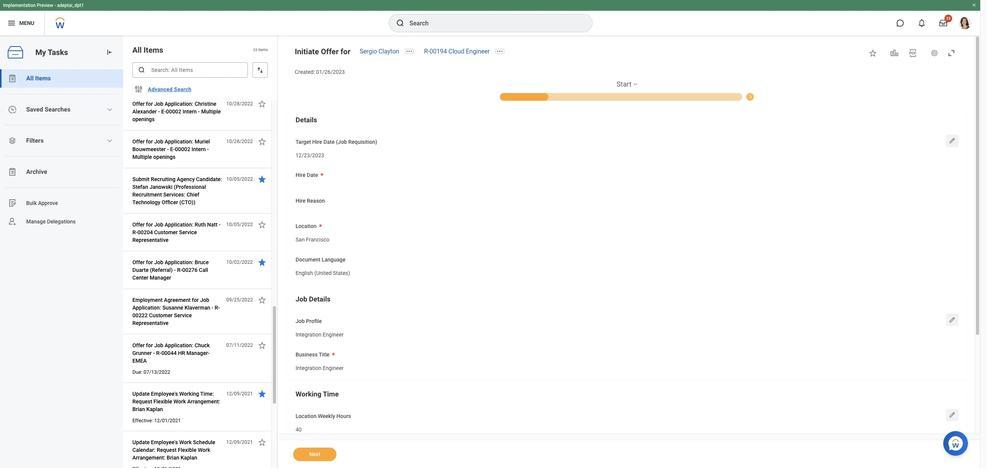 Task type: vqa. For each thing, say whether or not it's contained in the screenshot.
first inbox icon from the bottom of the page
no



Task type: describe. For each thing, give the bounding box(es) containing it.
location for location
[[296, 223, 317, 230]]

r-00194 cloud engineer
[[424, 48, 490, 55]]

for for offer for job application: chuck grunner ‎- r-00044 hr manager- emea
[[146, 343, 153, 349]]

location for location weekly hours
[[296, 414, 317, 420]]

hire for hire date
[[296, 172, 306, 178]]

offer for offer for job application: bruce duarte (referral) ‎- r-00276 call center manager
[[132, 259, 145, 266]]

40 text field
[[296, 422, 302, 436]]

agency
[[177, 176, 195, 182]]

job details
[[296, 295, 331, 303]]

my
[[35, 48, 46, 57]]

document
[[296, 257, 320, 263]]

0 vertical spatial hire
[[312, 139, 322, 145]]

all items inside button
[[26, 75, 51, 82]]

employment
[[132, 297, 163, 303]]

hire reason
[[296, 198, 325, 204]]

states)
[[333, 270, 350, 276]]

0 vertical spatial search image
[[396, 18, 405, 28]]

star image for offer for job application: bruce duarte (referral) ‎- r-00276 call center manager
[[258, 258, 267, 267]]

submit
[[132, 176, 150, 182]]

preview
[[37, 3, 53, 8]]

configure image
[[134, 85, 143, 94]]

archive button
[[0, 163, 123, 181]]

San Francisco text field
[[296, 232, 329, 246]]

10/28/2022 for offer for job application: christine alexander ‎- e-00002 intern - multiple openings
[[226, 101, 253, 107]]

duarte
[[132, 267, 149, 273]]

r-00194 cloud engineer link
[[424, 48, 490, 55]]

work inside update employee's working time: request flexible work arrangement: brian kaplan
[[174, 399, 186, 405]]

1 vertical spatial search image
[[138, 66, 146, 74]]

christine
[[195, 101, 216, 107]]

09/25/2022
[[226, 297, 253, 303]]

12/09/2021 for update employee's work schedule calendar: request flexible work arrangement: brian kaplan
[[226, 440, 253, 445]]

muriel
[[195, 139, 210, 145]]

openings for bouwmeester
[[153, 154, 176, 160]]

chuck
[[195, 343, 210, 349]]

items inside "item list" element
[[144, 45, 163, 55]]

emea
[[132, 358, 147, 364]]

job inside offer for job application: christine alexander ‎- e-00002 intern - multiple openings
[[154, 101, 163, 107]]

view printable version (pdf) image
[[909, 49, 918, 58]]

business title
[[296, 352, 330, 358]]

delegations
[[47, 219, 76, 225]]

requisition)
[[348, 139, 377, 145]]

all inside "item list" element
[[132, 45, 142, 55]]

inbox large image
[[940, 19, 947, 27]]

2 vertical spatial work
[[198, 447, 210, 453]]

employment agreement for job application: susanne klaverman ‎- r- 00222 customer service representative
[[132, 297, 220, 326]]

openings for alexander
[[132, 116, 155, 122]]

title
[[319, 352, 330, 358]]

start button
[[617, 80, 632, 89]]

customer inside offer for job application: ruth natt ‎- r-00204 customer service representative
[[154, 229, 178, 236]]

hr
[[178, 350, 185, 356]]

menu banner
[[0, 0, 981, 35]]

00222
[[132, 313, 148, 319]]

clipboard image
[[8, 74, 17, 83]]

arrangement: inside the update employee's work schedule calendar: request flexible work arrangement: brian kaplan
[[132, 455, 165, 461]]

user plus image
[[8, 217, 17, 226]]

for for offer for job application: ruth natt ‎- r-00204 customer service representative
[[146, 222, 153, 228]]

job inside offer for job application: muriel bouwmeester ‎- e-00002 intern - multiple openings
[[154, 139, 163, 145]]

kaplan inside the update employee's work schedule calendar: request flexible work arrangement: brian kaplan
[[181, 455, 197, 461]]

00194
[[430, 48, 447, 55]]

brian inside update employee's working time: request flexible work arrangement: brian kaplan
[[132, 407, 145, 413]]

e- for bouwmeester
[[170, 146, 175, 152]]

saved
[[26, 106, 43, 113]]

clayton
[[379, 48, 399, 55]]

integration for business
[[296, 365, 322, 371]]

job up the job profile
[[296, 295, 307, 303]]

integration engineer text field for title
[[296, 361, 344, 374]]

ruth
[[195, 222, 206, 228]]

kaplan inside update employee's working time: request flexible work arrangement: brian kaplan
[[146, 407, 163, 413]]

initiate offer for
[[295, 47, 350, 56]]

klaverman
[[185, 305, 210, 311]]

compensation
[[750, 94, 780, 100]]

bulk approve
[[26, 200, 58, 206]]

submit recruiting agency candidate: stefan janowski (professional recruitment services: chief technology officer (cto))
[[132, 176, 222, 206]]

0 vertical spatial engineer
[[466, 48, 490, 55]]

job inside offer for job application: chuck grunner ‎- r-00044 hr manager- emea
[[154, 343, 163, 349]]

for left sergio
[[341, 47, 350, 56]]

‎- inside offer for job application: bruce duarte (referral) ‎- r-00276 call center manager
[[174, 267, 176, 273]]

chevron down image for saved searches
[[107, 107, 113, 113]]

hire date
[[296, 172, 318, 178]]

target
[[296, 139, 311, 145]]

English (United States) text field
[[296, 265, 350, 279]]

update employee's work schedule calendar: request flexible work arrangement: brian kaplan button
[[132, 438, 222, 463]]

adeptai_dpt1
[[57, 3, 84, 8]]

saved searches button
[[0, 100, 123, 119]]

offer for job application: chuck grunner ‎- r-00044 hr manager- emea
[[132, 343, 210, 364]]

location element
[[296, 232, 329, 246]]

offer for job application: christine alexander ‎- e-00002 intern - multiple openings button
[[132, 99, 222, 124]]

archive
[[26, 168, 47, 176]]

for for offer for job application: muriel bouwmeester ‎- e-00002 intern - multiple openings
[[146, 139, 153, 145]]

offer for job application: bruce duarte (referral) ‎- r-00276 call center manager
[[132, 259, 209, 281]]

multiple for offer for job application: muriel bouwmeester ‎- e-00002 intern - multiple openings
[[132, 154, 152, 160]]

employee's for request
[[151, 440, 178, 446]]

my tasks
[[35, 48, 68, 57]]

33 for 33 items
[[253, 48, 257, 52]]

working inside update employee's working time: request flexible work arrangement: brian kaplan
[[179, 391, 199, 397]]

r- inside the employment agreement for job application: susanne klaverman ‎- r- 00222 customer service representative
[[215, 305, 220, 311]]

all inside button
[[26, 75, 34, 82]]

chevron right image
[[746, 92, 755, 99]]

location weekly hours
[[296, 414, 351, 420]]

created:
[[295, 69, 315, 75]]

service inside the employment agreement for job application: susanne klaverman ‎- r- 00222 customer service representative
[[174, 313, 192, 319]]

for for offer for job application: bruce duarte (referral) ‎- r-00276 call center manager
[[146, 259, 153, 266]]

- for offer for job application: christine alexander ‎- e-00002 intern - multiple openings
[[198, 109, 200, 115]]

offer for job application: bruce duarte (referral) ‎- r-00276 call center manager button
[[132, 258, 222, 283]]

location weekly hours element
[[296, 422, 302, 436]]

00204
[[138, 229, 153, 236]]

(united
[[314, 270, 332, 276]]

integration engineer text field for profile
[[296, 327, 344, 341]]

approve
[[38, 200, 58, 206]]

language
[[322, 257, 346, 263]]

working time element
[[287, 384, 967, 469]]

00044
[[161, 350, 177, 356]]

integration for job
[[296, 332, 322, 338]]

00276
[[182, 267, 198, 273]]

job inside offer for job application: ruth natt ‎- r-00204 customer service representative
[[154, 222, 163, 228]]

hours
[[337, 414, 351, 420]]

(job
[[336, 139, 347, 145]]

bouwmeester
[[132, 146, 166, 152]]

document language element
[[296, 265, 350, 279]]

integration engineer for title
[[296, 365, 344, 371]]

susanne
[[162, 305, 183, 311]]

employee's for flexible
[[151, 391, 178, 397]]

r- inside offer for job application: chuck grunner ‎- r-00044 hr manager- emea
[[156, 350, 161, 356]]

profile
[[306, 318, 322, 325]]

‎- for natt
[[219, 222, 221, 228]]

‎- inside the employment agreement for job application: susanne klaverman ‎- r- 00222 customer service representative
[[212, 305, 213, 311]]

initiate
[[295, 47, 319, 56]]

profile logan mcneil image
[[959, 17, 971, 31]]

due:
[[132, 370, 142, 375]]

services:
[[163, 192, 185, 198]]

r- left cloud
[[424, 48, 430, 55]]

flexible inside update employee's working time: request flexible work arrangement: brian kaplan
[[154, 399, 172, 405]]

arrangement: inside update employee's working time: request flexible work arrangement: brian kaplan
[[187, 399, 220, 405]]

1 vertical spatial details
[[309, 295, 331, 303]]

weekly
[[318, 414, 335, 420]]

00002 for bouwmeester
[[175, 146, 190, 152]]

start
[[617, 80, 632, 88]]

multiple for offer for job application: christine alexander ‎- e-00002 intern - multiple openings
[[201, 109, 221, 115]]

1 vertical spatial work
[[179, 440, 192, 446]]

sergio
[[360, 48, 377, 55]]

employment agreement for job application: susanne klaverman ‎- r- 00222 customer service representative button
[[132, 296, 222, 328]]

offer for job application: ruth natt ‎- r-00204 customer service representative
[[132, 222, 221, 243]]

document language
[[296, 257, 346, 263]]

stefan
[[132, 184, 148, 190]]

33 button
[[935, 15, 952, 32]]

representative inside the employment agreement for job application: susanne klaverman ‎- r- 00222 customer service representative
[[132, 320, 169, 326]]

- inside menu banner
[[54, 3, 56, 8]]

star image for employment agreement for job application: susanne klaverman ‎- r- 00222 customer service representative
[[258, 296, 267, 305]]

Search: All Items text field
[[132, 62, 248, 78]]

target hire date (job requisition) element
[[296, 147, 324, 161]]

07/13/2022
[[144, 370, 170, 375]]

janowski
[[150, 184, 172, 190]]

implementation
[[3, 3, 36, 8]]

candidate:
[[196, 176, 222, 182]]

menu button
[[0, 11, 44, 35]]

manage
[[26, 219, 46, 225]]



Task type: locate. For each thing, give the bounding box(es) containing it.
effective: 12/01/2021
[[132, 418, 181, 424]]

10/28/2022 right the christine
[[226, 101, 253, 107]]

0 vertical spatial integration engineer text field
[[296, 327, 344, 341]]

offer inside offer for job application: christine alexander ‎- e-00002 intern - multiple openings
[[132, 101, 145, 107]]

2 integration engineer from the top
[[296, 365, 344, 371]]

0 vertical spatial e-
[[161, 109, 166, 115]]

request up effective:
[[132, 399, 152, 405]]

0 horizontal spatial e-
[[161, 109, 166, 115]]

arrangement: down time:
[[187, 399, 220, 405]]

offer up duarte
[[132, 259, 145, 266]]

openings down bouwmeester
[[153, 154, 176, 160]]

- down muriel
[[207, 146, 209, 152]]

1 integration engineer text field from the top
[[296, 327, 344, 341]]

offer for job application: muriel bouwmeester ‎- e-00002 intern - multiple openings
[[132, 139, 210, 160]]

star image for 10/28/2022
[[258, 137, 267, 146]]

1 vertical spatial integration engineer text field
[[296, 361, 344, 374]]

application: inside offer for job application: chuck grunner ‎- r-00044 hr manager- emea
[[165, 343, 193, 349]]

40
[[296, 427, 302, 433]]

working left time
[[296, 390, 321, 399]]

1 vertical spatial e-
[[170, 146, 175, 152]]

time
[[323, 390, 339, 399]]

edit image for details
[[949, 137, 956, 145]]

flexible up '12/01/2021'
[[154, 399, 172, 405]]

1 horizontal spatial arrangement:
[[187, 399, 220, 405]]

for inside offer for job application: chuck grunner ‎- r-00044 hr manager- emea
[[146, 343, 153, 349]]

1 edit image from the top
[[949, 137, 956, 145]]

job
[[154, 101, 163, 107], [154, 139, 163, 145], [154, 222, 163, 228], [154, 259, 163, 266], [296, 295, 307, 303], [200, 297, 209, 303], [296, 318, 305, 325], [154, 343, 163, 349]]

0 horizontal spatial brian
[[132, 407, 145, 413]]

0 vertical spatial items
[[144, 45, 163, 55]]

edit image inside details "element"
[[949, 137, 956, 145]]

date
[[324, 139, 335, 145], [307, 172, 318, 178]]

job inside the employment agreement for job application: susanne klaverman ‎- r- 00222 customer service representative
[[200, 297, 209, 303]]

integration down business
[[296, 365, 322, 371]]

12/09/2021 for update employee's working time: request flexible work arrangement: brian kaplan
[[226, 391, 253, 397]]

english (united states)
[[296, 270, 350, 276]]

1 vertical spatial 10/28/2022
[[226, 139, 253, 144]]

application: for natt
[[165, 222, 193, 228]]

0 vertical spatial multiple
[[201, 109, 221, 115]]

business
[[296, 352, 318, 358]]

e-
[[161, 109, 166, 115], [170, 146, 175, 152]]

business title element
[[296, 360, 344, 374]]

engineer
[[466, 48, 490, 55], [323, 332, 344, 338], [323, 365, 344, 371]]

francisco
[[306, 237, 329, 243]]

employee's down 07/13/2022
[[151, 391, 178, 397]]

10/05/2022 for offer for job application: ruth natt ‎- r-00204 customer service representative
[[226, 222, 253, 228]]

filters button
[[0, 132, 123, 150]]

engineer up 'title'
[[323, 332, 344, 338]]

service down susanne
[[174, 313, 192, 319]]

2 integration engineer text field from the top
[[296, 361, 344, 374]]

‎- right alexander on the top left of page
[[158, 109, 160, 115]]

1 vertical spatial arrangement:
[[132, 455, 165, 461]]

00002 for alexander
[[166, 109, 181, 115]]

00002 inside offer for job application: muriel bouwmeester ‎- e-00002 intern - multiple openings
[[175, 146, 190, 152]]

employee's inside update employee's working time: request flexible work arrangement: brian kaplan
[[151, 391, 178, 397]]

- inside offer for job application: muriel bouwmeester ‎- e-00002 intern - multiple openings
[[207, 146, 209, 152]]

star image
[[869, 49, 878, 58], [258, 137, 267, 146], [258, 220, 267, 229], [258, 341, 267, 350]]

rename image
[[8, 199, 17, 208]]

1 representative from the top
[[132, 237, 169, 243]]

application: down employment
[[132, 305, 161, 311]]

r- inside offer for job application: bruce duarte (referral) ‎- r-00276 call center manager
[[177, 267, 182, 273]]

2 chevron down image from the top
[[107, 138, 113, 144]]

12/01/2021
[[154, 418, 181, 424]]

10/02/2022
[[226, 259, 253, 265]]

0 horizontal spatial arrangement:
[[132, 455, 165, 461]]

2 vertical spatial edit image
[[949, 412, 956, 419]]

all items inside "item list" element
[[132, 45, 163, 55]]

update inside update employee's working time: request flexible work arrangement: brian kaplan
[[132, 391, 150, 397]]

33 items
[[253, 48, 268, 52]]

job details element
[[287, 288, 967, 380]]

application: up 00276
[[165, 259, 193, 266]]

application: for grunner
[[165, 343, 193, 349]]

location up location element
[[296, 223, 317, 230]]

0 vertical spatial chevron down image
[[107, 107, 113, 113]]

1 horizontal spatial -
[[198, 109, 200, 115]]

job left profile
[[296, 318, 305, 325]]

2 location from the top
[[296, 414, 317, 420]]

recruiting
[[151, 176, 175, 182]]

00002 up agency
[[175, 146, 190, 152]]

5 star image from the top
[[258, 390, 267, 399]]

customer inside the employment agreement for job application: susanne klaverman ‎- r- 00222 customer service representative
[[149, 313, 173, 319]]

offer for job application: chuck grunner ‎- r-00044 hr manager- emea button
[[132, 341, 222, 366]]

items
[[258, 48, 268, 52]]

2 employee's from the top
[[151, 440, 178, 446]]

0 vertical spatial flexible
[[154, 399, 172, 405]]

‎- right the natt
[[219, 222, 221, 228]]

1 chevron down image from the top
[[107, 107, 113, 113]]

e- right bouwmeester
[[170, 146, 175, 152]]

1 10/05/2022 from the top
[[226, 176, 253, 182]]

service inside offer for job application: ruth natt ‎- r-00204 customer service representative
[[179, 229, 197, 236]]

working left time:
[[179, 391, 199, 397]]

application: for bouwmeester
[[165, 139, 193, 145]]

for inside offer for job application: muriel bouwmeester ‎- e-00002 intern - multiple openings
[[146, 139, 153, 145]]

service down the ruth on the top left of page
[[179, 229, 197, 236]]

- right preview
[[54, 3, 56, 8]]

brian inside the update employee's work schedule calendar: request flexible work arrangement: brian kaplan
[[167, 455, 179, 461]]

‎- for grunner
[[153, 350, 155, 356]]

3 star image from the top
[[258, 258, 267, 267]]

0 horizontal spatial search image
[[138, 66, 146, 74]]

e- inside offer for job application: muriel bouwmeester ‎- e-00002 intern - multiple openings
[[170, 146, 175, 152]]

job up the (referral)
[[154, 259, 163, 266]]

multiple down bouwmeester
[[132, 154, 152, 160]]

manager
[[150, 275, 171, 281]]

justify image
[[7, 18, 16, 28]]

2 12/09/2021 from the top
[[226, 440, 253, 445]]

0 vertical spatial integration engineer
[[296, 332, 344, 338]]

1 vertical spatial request
[[157, 447, 177, 453]]

12/09/2021 right schedule
[[226, 440, 253, 445]]

0 vertical spatial 10/05/2022
[[226, 176, 253, 182]]

e- inside offer for job application: christine alexander ‎- e-00002 intern - multiple openings
[[161, 109, 166, 115]]

application: left the ruth on the top left of page
[[165, 222, 193, 228]]

multiple down the christine
[[201, 109, 221, 115]]

4 star image from the top
[[258, 296, 267, 305]]

12/23/2023
[[296, 152, 324, 158]]

10/05/2022 right candidate:
[[226, 176, 253, 182]]

details element
[[287, 109, 967, 285]]

1 horizontal spatial flexible
[[178, 447, 196, 453]]

hire left reason
[[296, 198, 306, 204]]

00002 down advanced search at the left top of the page
[[166, 109, 181, 115]]

0 horizontal spatial working
[[179, 391, 199, 397]]

chevron down image
[[107, 107, 113, 113], [107, 138, 113, 144]]

1 vertical spatial chevron down image
[[107, 138, 113, 144]]

1 location from the top
[[296, 223, 317, 230]]

representative
[[132, 237, 169, 243], [132, 320, 169, 326]]

star image for offer for job application: christine alexander ‎- e-00002 intern - multiple openings
[[258, 99, 267, 109]]

- for offer for job application: muriel bouwmeester ‎- e-00002 intern - multiple openings
[[207, 146, 209, 152]]

10/28/2022 for offer for job application: muriel bouwmeester ‎- e-00002 intern - multiple openings
[[226, 139, 253, 144]]

for inside offer for job application: christine alexander ‎- e-00002 intern - multiple openings
[[146, 101, 153, 107]]

for up 00204
[[146, 222, 153, 228]]

offer inside offer for job application: bruce duarte (referral) ‎- r-00276 call center manager
[[132, 259, 145, 266]]

representative down 00222
[[132, 320, 169, 326]]

1 horizontal spatial all
[[132, 45, 142, 55]]

33 inside "item list" element
[[253, 48, 257, 52]]

request inside update employee's working time: request flexible work arrangement: brian kaplan
[[132, 399, 152, 405]]

edit image inside the job details element
[[949, 317, 956, 324]]

agreement
[[164, 297, 191, 303]]

r- down the technology
[[132, 229, 138, 236]]

2 star image from the top
[[258, 175, 267, 184]]

brian up effective:
[[132, 407, 145, 413]]

request
[[132, 399, 152, 405], [157, 447, 177, 453]]

1 star image from the top
[[258, 99, 267, 109]]

sergio clayton link
[[360, 48, 399, 55]]

update for update employee's work schedule calendar: request flexible work arrangement: brian kaplan
[[132, 440, 150, 446]]

offer up bouwmeester
[[132, 139, 145, 145]]

1 vertical spatial brian
[[167, 455, 179, 461]]

update for update employee's working time: request flexible work arrangement: brian kaplan
[[132, 391, 150, 397]]

engineer down 'title'
[[323, 365, 344, 371]]

natt
[[207, 222, 218, 228]]

0 horizontal spatial items
[[35, 75, 51, 82]]

0 horizontal spatial all
[[26, 75, 34, 82]]

for for offer for job application: christine alexander ‎- e-00002 intern - multiple openings
[[146, 101, 153, 107]]

0 vertical spatial brian
[[132, 407, 145, 413]]

fullscreen image
[[947, 49, 956, 58]]

items
[[144, 45, 163, 55], [35, 75, 51, 82]]

2 10/05/2022 from the top
[[226, 222, 253, 228]]

star image for due: 07/13/2022
[[258, 341, 267, 350]]

for inside the employment agreement for job application: susanne klaverman ‎- r- 00222 customer service representative
[[192, 297, 199, 303]]

chief
[[187, 192, 199, 198]]

engineer right cloud
[[466, 48, 490, 55]]

r-
[[424, 48, 430, 55], [132, 229, 138, 236], [177, 267, 182, 273], [215, 305, 220, 311], [156, 350, 161, 356]]

6 star image from the top
[[258, 438, 267, 447]]

chevron down image for filters
[[107, 138, 113, 144]]

0 vertical spatial employee's
[[151, 391, 178, 397]]

update up calendar:
[[132, 440, 150, 446]]

tasks
[[48, 48, 68, 57]]

1 vertical spatial all
[[26, 75, 34, 82]]

0 vertical spatial location
[[296, 223, 317, 230]]

bruce
[[195, 259, 209, 266]]

application: inside offer for job application: muriel bouwmeester ‎- e-00002 intern - multiple openings
[[165, 139, 193, 145]]

update employee's work schedule calendar: request flexible work arrangement: brian kaplan
[[132, 440, 215, 461]]

san
[[296, 237, 305, 243]]

advanced
[[148, 86, 173, 92]]

offer for job application: ruth natt ‎- r-00204 customer service representative button
[[132, 220, 222, 245]]

hire right target
[[312, 139, 322, 145]]

intern
[[183, 109, 197, 115], [192, 146, 206, 152]]

12/23/2023 text field
[[296, 148, 324, 161]]

1 vertical spatial integration
[[296, 365, 322, 371]]

-
[[54, 3, 56, 8], [198, 109, 200, 115], [207, 146, 209, 152]]

1 vertical spatial employee's
[[151, 440, 178, 446]]

‎- right the (referral)
[[174, 267, 176, 273]]

application: for duarte
[[165, 259, 193, 266]]

all
[[132, 45, 142, 55], [26, 75, 34, 82]]

star image for 10/05/2022
[[258, 220, 267, 229]]

2 horizontal spatial -
[[207, 146, 209, 152]]

intern for christine
[[183, 109, 197, 115]]

start navigation
[[287, 80, 967, 101]]

center
[[132, 275, 148, 281]]

0 vertical spatial customer
[[154, 229, 178, 236]]

‎- inside offer for job application: christine alexander ‎- e-00002 intern - multiple openings
[[158, 109, 160, 115]]

due: 07/13/2022
[[132, 370, 170, 375]]

sort image
[[256, 66, 264, 74]]

update down the due:
[[132, 391, 150, 397]]

0 vertical spatial kaplan
[[146, 407, 163, 413]]

manage delegations link
[[0, 213, 123, 231]]

sergio clayton
[[360, 48, 399, 55]]

1 horizontal spatial date
[[324, 139, 335, 145]]

offer up 00204
[[132, 222, 145, 228]]

1 vertical spatial intern
[[192, 146, 206, 152]]

2 10/28/2022 from the top
[[226, 139, 253, 144]]

bulk approve link
[[0, 194, 123, 213]]

details inside "element"
[[296, 116, 317, 124]]

multiple inside offer for job application: muriel bouwmeester ‎- e-00002 intern - multiple openings
[[132, 154, 152, 160]]

representative inside offer for job application: ruth natt ‎- r-00204 customer service representative
[[132, 237, 169, 243]]

transformation import image
[[105, 49, 113, 56]]

hire
[[312, 139, 322, 145], [296, 172, 306, 178], [296, 198, 306, 204]]

0 horizontal spatial multiple
[[132, 154, 152, 160]]

integration
[[296, 332, 322, 338], [296, 365, 322, 371]]

advanced search button
[[145, 82, 195, 97]]

search image up configure icon
[[138, 66, 146, 74]]

e- right alexander on the top left of page
[[161, 109, 166, 115]]

for up grunner
[[146, 343, 153, 349]]

Search Workday  search field
[[410, 15, 577, 32]]

update employee's working time: request flexible work arrangement: brian kaplan button
[[132, 390, 222, 414]]

customer right 00204
[[154, 229, 178, 236]]

intern inside offer for job application: muriel bouwmeester ‎- e-00002 intern - multiple openings
[[192, 146, 206, 152]]

star image for submit recruiting agency candidate: stefan janowski (professional recruitment services: chief technology officer (cto))
[[258, 175, 267, 184]]

33 for 33
[[946, 16, 951, 20]]

12/09/2021 right time:
[[226, 391, 253, 397]]

0 horizontal spatial kaplan
[[146, 407, 163, 413]]

compensation button
[[746, 92, 780, 101]]

integration engineer for profile
[[296, 332, 344, 338]]

r- right klaverman
[[215, 305, 220, 311]]

openings inside offer for job application: christine alexander ‎- e-00002 intern - multiple openings
[[132, 116, 155, 122]]

1 vertical spatial customer
[[149, 313, 173, 319]]

integration inside business title element
[[296, 365, 322, 371]]

application: inside offer for job application: bruce duarte (referral) ‎- r-00276 call center manager
[[165, 259, 193, 266]]

1 integration from the top
[[296, 332, 322, 338]]

location inside details "element"
[[296, 223, 317, 230]]

offer inside offer for job application: ruth natt ‎- r-00204 customer service representative
[[132, 222, 145, 228]]

(referral)
[[150, 267, 173, 273]]

2 vertical spatial hire
[[296, 198, 306, 204]]

0 vertical spatial update
[[132, 391, 150, 397]]

2 edit image from the top
[[949, 317, 956, 324]]

1 vertical spatial 10/05/2022
[[226, 222, 253, 228]]

bulk
[[26, 200, 37, 206]]

1 vertical spatial location
[[296, 414, 317, 420]]

job up bouwmeester
[[154, 139, 163, 145]]

3 edit image from the top
[[949, 412, 956, 419]]

edit image
[[949, 137, 956, 145], [949, 317, 956, 324], [949, 412, 956, 419]]

1 vertical spatial service
[[174, 313, 192, 319]]

1 vertical spatial openings
[[153, 154, 176, 160]]

job inside offer for job application: bruce duarte (referral) ‎- r-00276 call center manager
[[154, 259, 163, 266]]

1 horizontal spatial request
[[157, 447, 177, 453]]

view related information image
[[890, 49, 899, 58]]

0 vertical spatial details
[[296, 116, 317, 124]]

10/05/2022 right the natt
[[226, 222, 253, 228]]

all right transformation import "icon"
[[132, 45, 142, 55]]

0 horizontal spatial -
[[54, 3, 56, 8]]

0 vertical spatial 00002
[[166, 109, 181, 115]]

offer up 01/26/2023
[[321, 47, 339, 56]]

job up klaverman
[[200, 297, 209, 303]]

2 integration from the top
[[296, 365, 322, 371]]

reason
[[307, 198, 325, 204]]

1 employee's from the top
[[151, 391, 178, 397]]

edit image inside working time element
[[949, 412, 956, 419]]

time:
[[200, 391, 214, 397]]

1 vertical spatial multiple
[[132, 154, 152, 160]]

10/28/2022 right muriel
[[226, 139, 253, 144]]

1 vertical spatial hire
[[296, 172, 306, 178]]

intern down the christine
[[183, 109, 197, 115]]

menu
[[19, 20, 34, 26]]

1 horizontal spatial working
[[296, 390, 321, 399]]

1 12/09/2021 from the top
[[226, 391, 253, 397]]

0 horizontal spatial all items
[[26, 75, 51, 82]]

search image up clayton
[[396, 18, 405, 28]]

work left schedule
[[179, 440, 192, 446]]

for inside offer for job application: bruce duarte (referral) ‎- r-00276 call center manager
[[146, 259, 153, 266]]

my tasks element
[[0, 35, 123, 469]]

1 vertical spatial kaplan
[[181, 455, 197, 461]]

2 representative from the top
[[132, 320, 169, 326]]

flexible down schedule
[[178, 447, 196, 453]]

0 horizontal spatial date
[[307, 172, 318, 178]]

flexible inside the update employee's work schedule calendar: request flexible work arrangement: brian kaplan
[[178, 447, 196, 453]]

representative down 00204
[[132, 237, 169, 243]]

application: inside offer for job application: ruth natt ‎- r-00204 customer service representative
[[165, 222, 193, 228]]

integration inside job profile element
[[296, 332, 322, 338]]

1 vertical spatial representative
[[132, 320, 169, 326]]

update inside the update employee's work schedule calendar: request flexible work arrangement: brian kaplan
[[132, 440, 150, 446]]

hire down 12/23/2023
[[296, 172, 306, 178]]

0 vertical spatial -
[[54, 3, 56, 8]]

engineer inside job profile element
[[323, 332, 344, 338]]

manage delegations
[[26, 219, 76, 225]]

1 vertical spatial all items
[[26, 75, 51, 82]]

33
[[946, 16, 951, 20], [253, 48, 257, 52]]

officer
[[162, 199, 178, 206]]

0 vertical spatial intern
[[183, 109, 197, 115]]

search image
[[396, 18, 405, 28], [138, 66, 146, 74]]

33 left profile logan mcneil image
[[946, 16, 951, 20]]

‎- inside offer for job application: muriel bouwmeester ‎- e-00002 intern - multiple openings
[[167, 146, 169, 152]]

work up '12/01/2021'
[[174, 399, 186, 405]]

offer inside offer for job application: muriel bouwmeester ‎- e-00002 intern - multiple openings
[[132, 139, 145, 145]]

for up klaverman
[[192, 297, 199, 303]]

offer for offer for job application: ruth natt ‎- r-00204 customer service representative
[[132, 222, 145, 228]]

engineer inside business title element
[[323, 365, 344, 371]]

offer inside offer for job application: chuck grunner ‎- r-00044 hr manager- emea
[[132, 343, 145, 349]]

english
[[296, 270, 313, 276]]

for inside offer for job application: ruth natt ‎- r-00204 customer service representative
[[146, 222, 153, 228]]

0 horizontal spatial request
[[132, 399, 152, 405]]

2 vertical spatial engineer
[[323, 365, 344, 371]]

application: inside offer for job application: christine alexander ‎- e-00002 intern - multiple openings
[[165, 101, 193, 107]]

1 vertical spatial integration engineer
[[296, 365, 344, 371]]

location
[[296, 223, 317, 230], [296, 414, 317, 420]]

work down schedule
[[198, 447, 210, 453]]

1 vertical spatial update
[[132, 440, 150, 446]]

kaplan down schedule
[[181, 455, 197, 461]]

1 integration engineer from the top
[[296, 332, 344, 338]]

application:
[[165, 101, 193, 107], [165, 139, 193, 145], [165, 222, 193, 228], [165, 259, 193, 266], [132, 305, 161, 311], [165, 343, 193, 349]]

application: inside the employment agreement for job application: susanne klaverman ‎- r- 00222 customer service representative
[[132, 305, 161, 311]]

1 horizontal spatial items
[[144, 45, 163, 55]]

Integration Engineer text field
[[296, 327, 344, 341], [296, 361, 344, 374]]

notifications large image
[[918, 19, 926, 27]]

request inside the update employee's work schedule calendar: request flexible work arrangement: brian kaplan
[[157, 447, 177, 453]]

effective:
[[132, 418, 153, 424]]

1 vertical spatial -
[[198, 109, 200, 115]]

1 horizontal spatial e-
[[170, 146, 175, 152]]

r- right grunner
[[156, 350, 161, 356]]

schedule
[[193, 440, 215, 446]]

intern inside offer for job application: christine alexander ‎- e-00002 intern - multiple openings
[[183, 109, 197, 115]]

for up alexander on the top left of page
[[146, 101, 153, 107]]

07/11/2022
[[226, 343, 253, 348]]

application: for alexander
[[165, 101, 193, 107]]

application: left muriel
[[165, 139, 193, 145]]

1 horizontal spatial kaplan
[[181, 455, 197, 461]]

cloud
[[449, 48, 464, 55]]

0 horizontal spatial flexible
[[154, 399, 172, 405]]

1 vertical spatial flexible
[[178, 447, 196, 453]]

list containing all items
[[0, 69, 123, 231]]

kaplan up effective: 12/01/2021
[[146, 407, 163, 413]]

perspective image
[[8, 136, 17, 146]]

integration engineer text field down 'title'
[[296, 361, 344, 374]]

details up profile
[[309, 295, 331, 303]]

working time
[[296, 390, 339, 399]]

application: down search
[[165, 101, 193, 107]]

engineer for profile
[[323, 332, 344, 338]]

1 vertical spatial engineer
[[323, 332, 344, 338]]

hire for hire reason
[[296, 198, 306, 204]]

for up duarte
[[146, 259, 153, 266]]

for up bouwmeester
[[146, 139, 153, 145]]

offer for offer for job application: chuck grunner ‎- r-00044 hr manager- emea
[[132, 343, 145, 349]]

integration engineer down 'title'
[[296, 365, 344, 371]]

employee's inside the update employee's work schedule calendar: request flexible work arrangement: brian kaplan
[[151, 440, 178, 446]]

offer up grunner
[[132, 343, 145, 349]]

0 vertical spatial edit image
[[949, 137, 956, 145]]

1 update from the top
[[132, 391, 150, 397]]

details up target
[[296, 116, 317, 124]]

job profile
[[296, 318, 322, 325]]

engineer for title
[[323, 365, 344, 371]]

0 vertical spatial work
[[174, 399, 186, 405]]

date down 12/23/2023
[[307, 172, 318, 178]]

0 horizontal spatial 33
[[253, 48, 257, 52]]

1 horizontal spatial 33
[[946, 16, 951, 20]]

gear image
[[931, 49, 939, 57]]

(cto))
[[179, 199, 195, 206]]

job down officer
[[154, 222, 163, 228]]

r- inside offer for job application: ruth natt ‎- r-00204 customer service representative
[[132, 229, 138, 236]]

0 vertical spatial date
[[324, 139, 335, 145]]

job profile element
[[296, 327, 344, 341]]

33 inside button
[[946, 16, 951, 20]]

clipboard image
[[8, 167, 17, 177]]

1 horizontal spatial brian
[[167, 455, 179, 461]]

0 vertical spatial 33
[[946, 16, 951, 20]]

1 vertical spatial 33
[[253, 48, 257, 52]]

location inside working time element
[[296, 414, 317, 420]]

integration engineer down profile
[[296, 332, 344, 338]]

offer for offer for job application: christine alexander ‎- e-00002 intern - multiple openings
[[132, 101, 145, 107]]

- inside offer for job application: christine alexander ‎- e-00002 intern - multiple openings
[[198, 109, 200, 115]]

1 vertical spatial items
[[35, 75, 51, 82]]

employee's
[[151, 391, 178, 397], [151, 440, 178, 446]]

star image
[[258, 99, 267, 109], [258, 175, 267, 184], [258, 258, 267, 267], [258, 296, 267, 305], [258, 390, 267, 399], [258, 438, 267, 447]]

integration down the job profile
[[296, 332, 322, 338]]

‎- inside offer for job application: ruth natt ‎- r-00204 customer service representative
[[219, 222, 221, 228]]

‎- for alexander
[[158, 109, 160, 115]]

00002 inside offer for job application: christine alexander ‎- e-00002 intern - multiple openings
[[166, 109, 181, 115]]

r- right the (referral)
[[177, 267, 182, 273]]

target hire date (job requisition)
[[296, 139, 377, 145]]

- down the christine
[[198, 109, 200, 115]]

brian down '12/01/2021'
[[167, 455, 179, 461]]

‎- right bouwmeester
[[167, 146, 169, 152]]

1 10/28/2022 from the top
[[226, 101, 253, 107]]

0 vertical spatial representative
[[132, 237, 169, 243]]

‎- inside offer for job application: chuck grunner ‎- r-00044 hr manager- emea
[[153, 350, 155, 356]]

clock check image
[[8, 105, 17, 114]]

offer up alexander on the top left of page
[[132, 101, 145, 107]]

items inside button
[[35, 75, 51, 82]]

1 vertical spatial date
[[307, 172, 318, 178]]

offer for job application: christine alexander ‎- e-00002 intern - multiple openings
[[132, 101, 221, 122]]

0 vertical spatial arrangement:
[[187, 399, 220, 405]]

intern for muriel
[[192, 146, 206, 152]]

list
[[0, 69, 123, 231]]

1 vertical spatial 12/09/2021
[[226, 440, 253, 445]]

multiple inside offer for job application: christine alexander ‎- e-00002 intern - multiple openings
[[201, 109, 221, 115]]

0 vertical spatial 12/09/2021
[[226, 391, 253, 397]]

item list element
[[123, 35, 278, 469]]

arrangement: down calendar:
[[132, 455, 165, 461]]

1 horizontal spatial multiple
[[201, 109, 221, 115]]

intern down muriel
[[192, 146, 206, 152]]

update
[[132, 391, 150, 397], [132, 440, 150, 446]]

chevron down image inside saved searches dropdown button
[[107, 107, 113, 113]]

job down the advanced
[[154, 101, 163, 107]]

edit image for working time
[[949, 412, 956, 419]]

2 update from the top
[[132, 440, 150, 446]]

0 vertical spatial openings
[[132, 116, 155, 122]]

close environment banner image
[[972, 3, 977, 7]]

0 vertical spatial request
[[132, 399, 152, 405]]

‎- for bouwmeester
[[167, 146, 169, 152]]

openings down alexander on the top left of page
[[132, 116, 155, 122]]

job up 00044
[[154, 343, 163, 349]]

date left (job
[[324, 139, 335, 145]]

1 vertical spatial 00002
[[175, 146, 190, 152]]

e- for alexander
[[161, 109, 166, 115]]

offer for offer for job application: muriel bouwmeester ‎- e-00002 intern - multiple openings
[[132, 139, 145, 145]]

all right clipboard image at the top left of page
[[26, 75, 34, 82]]

customer down susanne
[[149, 313, 173, 319]]

0 vertical spatial integration
[[296, 332, 322, 338]]

update employee's working time: request flexible work arrangement: brian kaplan
[[132, 391, 220, 413]]

1 horizontal spatial search image
[[396, 18, 405, 28]]

created: 01/26/2023
[[295, 69, 345, 75]]

‎- right grunner
[[153, 350, 155, 356]]

integration engineer text field down profile
[[296, 327, 344, 341]]

1 horizontal spatial all items
[[132, 45, 163, 55]]

0 vertical spatial all items
[[132, 45, 163, 55]]

openings inside offer for job application: muriel bouwmeester ‎- e-00002 intern - multiple openings
[[153, 154, 176, 160]]

10/05/2022 for submit recruiting agency candidate: stefan janowski (professional recruitment services: chief technology officer (cto))
[[226, 176, 253, 182]]

search
[[174, 86, 191, 92]]



